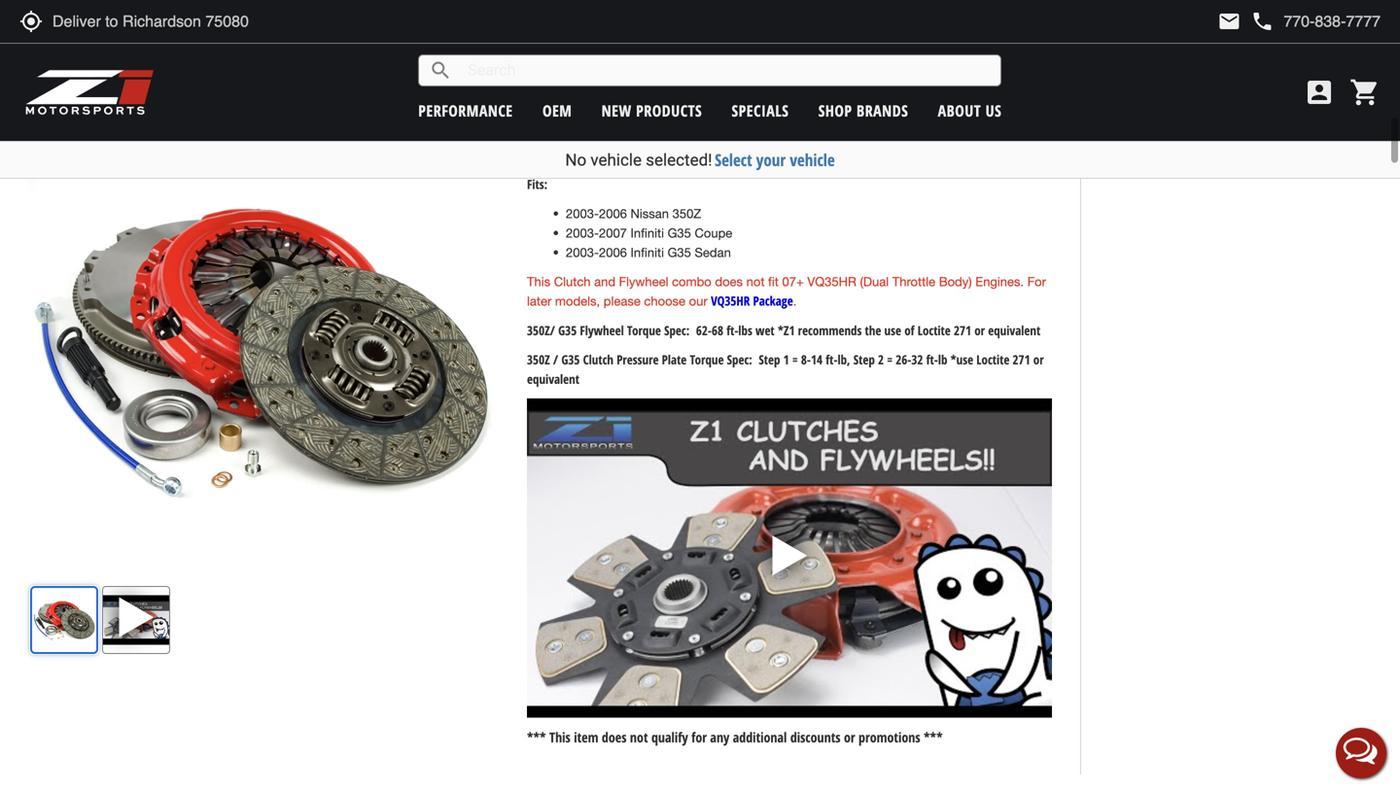 Task type: describe. For each thing, give the bounding box(es) containing it.
lbs
[[739, 322, 753, 339]]

coupe
[[695, 226, 733, 241]]

vehicle inside no vehicle selected! select your vehicle
[[591, 150, 642, 170]]

for
[[1028, 274, 1047, 289]]

g35 right 350z/
[[558, 322, 577, 339]]

combo
[[672, 274, 712, 289]]

lb,
[[838, 351, 851, 369]]

not inside this clutch and flywheel combo does not fit 07+ vq35hr (dual throttle body) engines. for later models, please choose our
[[747, 274, 765, 289]]

account_box
[[1304, 77, 1336, 108]]

products
[[636, 100, 702, 121]]

shop brands link
[[819, 100, 909, 121]]

2 *** from the left
[[924, 729, 943, 747]]

phone link
[[1251, 10, 1381, 33]]

pressure
[[617, 351, 659, 369]]

nissan
[[631, 206, 669, 221]]

oem
[[543, 100, 572, 121]]

about us
[[938, 100, 1002, 121]]

1 *** from the left
[[527, 729, 546, 747]]

torque for plate
[[690, 351, 724, 369]]

about
[[938, 100, 982, 121]]

item
[[574, 729, 599, 747]]

promotions
[[859, 729, 921, 747]]

discounts
[[791, 729, 841, 747]]

plate
[[662, 351, 687, 369]]

0 horizontal spatial 271
[[954, 322, 972, 339]]

this inside this clutch and flywheel combo does not fit 07+ vq35hr (dual throttle body) engines. for later models, please choose our
[[527, 274, 551, 289]]

throttle
[[893, 274, 936, 289]]

350z/ g35 flywheel torque spec:  62-68 ft-lbs wet *z1 recommends the use of loctite 271 or equivalent
[[527, 322, 1041, 339]]

1 infiniti from the top
[[631, 226, 664, 241]]

14
[[811, 351, 823, 369]]

specials
[[732, 100, 789, 121]]

body)
[[939, 274, 972, 289]]

your
[[757, 149, 786, 171]]

.
[[794, 294, 797, 309]]

shopping_cart
[[1350, 77, 1381, 108]]

clutch inside clutch pressure plate torque spec:  step 1 = 8-14 ft-lb, step 2 = 26-32 ft-lb *use loctite 271 or equivalent
[[583, 351, 614, 369]]

us
[[986, 100, 1002, 121]]

62-
[[696, 322, 712, 339]]

2 horizontal spatial ft-
[[927, 351, 939, 369]]

0 horizontal spatial ft-
[[727, 322, 739, 339]]

later
[[527, 294, 552, 309]]

/
[[553, 351, 558, 369]]

0 vertical spatial equivalent
[[989, 322, 1041, 339]]

1
[[784, 351, 790, 369]]

brands
[[857, 100, 909, 121]]

z1 motorsports logo image
[[24, 68, 155, 117]]

select
[[715, 149, 753, 171]]

1 vertical spatial does
[[602, 729, 627, 747]]

for
[[692, 729, 707, 747]]

0 horizontal spatial loctite
[[918, 322, 951, 339]]

350z / g35
[[527, 351, 583, 369]]

1 horizontal spatial ft-
[[826, 351, 838, 369]]

torque for flywheel
[[627, 322, 661, 339]]

lb
[[939, 351, 948, 369]]

1 vertical spatial flywheel
[[580, 322, 624, 339]]

(dual
[[860, 274, 889, 289]]

performance
[[419, 100, 513, 121]]

wet
[[756, 322, 775, 339]]

about us link
[[938, 100, 1002, 121]]

does inside this clutch and flywheel combo does not fit 07+ vq35hr (dual throttle body) engines. for later models, please choose our
[[715, 274, 743, 289]]

8-
[[801, 351, 811, 369]]

1 vertical spatial this
[[550, 729, 571, 747]]

350z/
[[527, 322, 555, 339]]

1 step from the left
[[759, 351, 781, 369]]

g35 right /
[[562, 351, 580, 369]]

shopping_cart link
[[1345, 77, 1381, 108]]

2 = from the left
[[887, 351, 893, 369]]

any
[[711, 729, 730, 747]]

vq35hr package .
[[711, 292, 797, 310]]

2
[[878, 351, 884, 369]]

choose
[[644, 294, 686, 309]]

shop brands
[[819, 100, 909, 121]]

*** this item does not qualify for any additional discounts or promotions ***
[[527, 729, 943, 747]]

350z inside "2003-2006 nissan 350z 2003-2007 infiniti g35 coupe 2003-2006 infiniti g35 sedan"
[[673, 206, 702, 221]]

search
[[429, 59, 453, 82]]

68
[[712, 322, 724, 339]]

2 2006 from the top
[[599, 245, 627, 260]]

engines.
[[976, 274, 1024, 289]]

select your vehicle link
[[715, 149, 835, 171]]

package
[[753, 292, 794, 310]]

account_box link
[[1300, 77, 1340, 108]]



Task type: locate. For each thing, give the bounding box(es) containing it.
my_location
[[19, 10, 43, 33]]

clutch pressure plate torque spec:  step 1 = 8-14 ft-lb, step 2 = 26-32 ft-lb *use loctite 271 or equivalent
[[527, 351, 1044, 388]]

not left qualify
[[630, 729, 648, 747]]

2003-
[[566, 206, 599, 221], [566, 226, 599, 241], [566, 245, 599, 260]]

flywheel up choose
[[619, 274, 669, 289]]

new
[[602, 100, 632, 121]]

this
[[527, 274, 551, 289], [550, 729, 571, 747]]

0 horizontal spatial 350z
[[527, 351, 550, 369]]

*** right promotions
[[924, 729, 943, 747]]

271
[[954, 322, 972, 339], [1013, 351, 1031, 369]]

*** left item
[[527, 729, 546, 747]]

models,
[[555, 294, 600, 309]]

mail
[[1218, 10, 1242, 33]]

ft- right '14' at right top
[[826, 351, 838, 369]]

this left item
[[550, 729, 571, 747]]

2 vertical spatial or
[[844, 729, 856, 747]]

vq35hr inside this clutch and flywheel combo does not fit 07+ vq35hr (dual throttle body) engines. for later models, please choose our
[[808, 274, 857, 289]]

1 horizontal spatial vehicle
[[790, 149, 835, 171]]

flywheel inside this clutch and flywheel combo does not fit 07+ vq35hr (dual throttle body) engines. for later models, please choose our
[[619, 274, 669, 289]]

flywheel down please
[[580, 322, 624, 339]]

0 vertical spatial torque
[[627, 322, 661, 339]]

350z
[[673, 206, 702, 221], [527, 351, 550, 369]]

= right the 2
[[887, 351, 893, 369]]

1 horizontal spatial ***
[[924, 729, 943, 747]]

1 vertical spatial or
[[1034, 351, 1044, 369]]

clutch left pressure
[[583, 351, 614, 369]]

step
[[759, 351, 781, 369], [854, 351, 875, 369]]

0 horizontal spatial does
[[602, 729, 627, 747]]

does
[[715, 274, 743, 289], [602, 729, 627, 747]]

loctite inside clutch pressure plate torque spec:  step 1 = 8-14 ft-lb, step 2 = 26-32 ft-lb *use loctite 271 or equivalent
[[977, 351, 1010, 369]]

1 2003- from the top
[[566, 206, 599, 221]]

1 vertical spatial 350z
[[527, 351, 550, 369]]

clutch
[[554, 274, 591, 289], [583, 351, 614, 369]]

0 vertical spatial clutch
[[554, 274, 591, 289]]

infiniti
[[631, 226, 664, 241], [631, 245, 664, 260]]

1 horizontal spatial 271
[[1013, 351, 1031, 369]]

0 vertical spatial vq35hr
[[808, 274, 857, 289]]

step left '1'
[[759, 351, 781, 369]]

shop
[[819, 100, 853, 121]]

recommends
[[798, 322, 862, 339]]

1 horizontal spatial does
[[715, 274, 743, 289]]

equivalent down engines.
[[989, 322, 1041, 339]]

1 vertical spatial torque
[[690, 351, 724, 369]]

2006
[[599, 206, 627, 221], [599, 245, 627, 260]]

1 horizontal spatial step
[[854, 351, 875, 369]]

2006 down 2007
[[599, 245, 627, 260]]

equivalent
[[989, 322, 1041, 339], [527, 371, 580, 388]]

1 vertical spatial loctite
[[977, 351, 1010, 369]]

vq35hr right our
[[711, 292, 750, 310]]

oem link
[[543, 100, 572, 121]]

flywheel
[[619, 274, 669, 289], [580, 322, 624, 339]]

vehicle right no
[[591, 150, 642, 170]]

0 vertical spatial this
[[527, 274, 551, 289]]

the
[[865, 322, 882, 339]]

2007
[[599, 226, 627, 241]]

or right discounts
[[844, 729, 856, 747]]

*use
[[951, 351, 974, 369]]

ft- right 68
[[727, 322, 739, 339]]

0 vertical spatial 2006
[[599, 206, 627, 221]]

vehicle
[[790, 149, 835, 171], [591, 150, 642, 170]]

g35
[[668, 226, 692, 241], [668, 245, 692, 260], [558, 322, 577, 339], [562, 351, 580, 369]]

0 vertical spatial 271
[[954, 322, 972, 339]]

step left the 2
[[854, 351, 875, 369]]

2 vertical spatial 2003-
[[566, 245, 599, 260]]

1 vertical spatial vq35hr
[[711, 292, 750, 310]]

0 horizontal spatial =
[[793, 351, 798, 369]]

0 horizontal spatial equivalent
[[527, 371, 580, 388]]

equivalent inside clutch pressure plate torque spec:  step 1 = 8-14 ft-lb, step 2 = 26-32 ft-lb *use loctite 271 or equivalent
[[527, 371, 580, 388]]

0 horizontal spatial not
[[630, 729, 648, 747]]

mail link
[[1218, 10, 1242, 33]]

1 horizontal spatial =
[[887, 351, 893, 369]]

sedan
[[695, 245, 731, 260]]

1 = from the left
[[793, 351, 798, 369]]

0 vertical spatial loctite
[[918, 322, 951, 339]]

no vehicle selected! select your vehicle
[[566, 149, 835, 171]]

Search search field
[[453, 56, 1001, 86]]

1 horizontal spatial torque
[[690, 351, 724, 369]]

torque inside clutch pressure plate torque spec:  step 1 = 8-14 ft-lb, step 2 = 26-32 ft-lb *use loctite 271 or equivalent
[[690, 351, 724, 369]]

additional
[[733, 729, 787, 747]]

350z left /
[[527, 351, 550, 369]]

1 horizontal spatial loctite
[[977, 351, 1010, 369]]

equivalent down 350z / g35
[[527, 371, 580, 388]]

0 horizontal spatial step
[[759, 351, 781, 369]]

selected!
[[646, 150, 713, 170]]

torque
[[627, 322, 661, 339], [690, 351, 724, 369]]

26-
[[896, 351, 912, 369]]

0 vertical spatial not
[[747, 274, 765, 289]]

vq35hr package link
[[711, 292, 794, 310]]

g35 up combo
[[668, 245, 692, 260]]

271 right *use
[[1013, 351, 1031, 369]]

350z up coupe on the top of the page
[[673, 206, 702, 221]]

does right item
[[602, 729, 627, 747]]

271 up *use
[[954, 322, 972, 339]]

1 vertical spatial clutch
[[583, 351, 614, 369]]

not left fit
[[747, 274, 765, 289]]

qualify
[[652, 729, 688, 747]]

0 horizontal spatial ***
[[527, 729, 546, 747]]

1 horizontal spatial 350z
[[673, 206, 702, 221]]

1 2006 from the top
[[599, 206, 627, 221]]

0 horizontal spatial torque
[[627, 322, 661, 339]]

271 inside clutch pressure plate torque spec:  step 1 = 8-14 ft-lb, step 2 = 26-32 ft-lb *use loctite 271 or equivalent
[[1013, 351, 1031, 369]]

vehicle right your
[[790, 149, 835, 171]]

new products
[[602, 100, 702, 121]]

1 horizontal spatial or
[[975, 322, 985, 339]]

32
[[912, 351, 924, 369]]

clutch inside this clutch and flywheel combo does not fit 07+ vq35hr (dual throttle body) engines. for later models, please choose our
[[554, 274, 591, 289]]

0 vertical spatial does
[[715, 274, 743, 289]]

torque up pressure
[[627, 322, 661, 339]]

2 horizontal spatial or
[[1034, 351, 1044, 369]]

0 vertical spatial flywheel
[[619, 274, 669, 289]]

2003-2006 nissan 350z 2003-2007 infiniti g35 coupe 2003-2006 infiniti g35 sedan
[[566, 206, 733, 260]]

1 vertical spatial equivalent
[[527, 371, 580, 388]]

1 vertical spatial 2003-
[[566, 226, 599, 241]]

vq35hr right 07+
[[808, 274, 857, 289]]

2 2003- from the top
[[566, 226, 599, 241]]

0 vertical spatial 2003-
[[566, 206, 599, 221]]

2 infiniti from the top
[[631, 245, 664, 260]]

2003- up and
[[566, 226, 599, 241]]

clutch up models, in the left of the page
[[554, 274, 591, 289]]

and
[[594, 274, 616, 289]]

this up later at the top of the page
[[527, 274, 551, 289]]

07+
[[783, 274, 804, 289]]

1 vertical spatial not
[[630, 729, 648, 747]]

phone
[[1251, 10, 1275, 33]]

1 vertical spatial 271
[[1013, 351, 1031, 369]]

torque down 62-
[[690, 351, 724, 369]]

new products link
[[602, 100, 702, 121]]

z1 motorsports performance clutch kits image
[[527, 0, 1052, 165]]

2003- down 2007
[[566, 245, 599, 260]]

vq35hr
[[808, 274, 857, 289], [711, 292, 750, 310]]

use
[[885, 322, 902, 339]]

or down engines.
[[975, 322, 985, 339]]

loctite right the of
[[918, 322, 951, 339]]

0 horizontal spatial or
[[844, 729, 856, 747]]

0 vertical spatial or
[[975, 322, 985, 339]]

fit
[[769, 274, 779, 289]]

0 horizontal spatial vq35hr
[[711, 292, 750, 310]]

0 horizontal spatial vehicle
[[591, 150, 642, 170]]

of
[[905, 322, 915, 339]]

loctite right *use
[[977, 351, 1010, 369]]

does up vq35hr package 'link'
[[715, 274, 743, 289]]

1 vertical spatial 2006
[[599, 245, 627, 260]]

2 step from the left
[[854, 351, 875, 369]]

0 vertical spatial 350z
[[673, 206, 702, 221]]

our
[[689, 294, 708, 309]]

fits:
[[527, 175, 548, 193]]

1 horizontal spatial not
[[747, 274, 765, 289]]

or inside clutch pressure plate torque spec:  step 1 = 8-14 ft-lb, step 2 = 26-32 ft-lb *use loctite 271 or equivalent
[[1034, 351, 1044, 369]]

or right *use
[[1034, 351, 1044, 369]]

1 vertical spatial infiniti
[[631, 245, 664, 260]]

performance link
[[419, 100, 513, 121]]

2003- up 2007
[[566, 206, 599, 221]]

mail phone
[[1218, 10, 1275, 33]]

loctite
[[918, 322, 951, 339], [977, 351, 1010, 369]]

specials link
[[732, 100, 789, 121]]

2006 up 2007
[[599, 206, 627, 221]]

g35 left coupe on the top of the page
[[668, 226, 692, 241]]

this clutch and flywheel combo does not fit 07+ vq35hr (dual throttle body) engines. for later models, please choose our
[[527, 274, 1047, 309]]

1 horizontal spatial equivalent
[[989, 322, 1041, 339]]

please
[[604, 294, 641, 309]]

= right '1'
[[793, 351, 798, 369]]

1 horizontal spatial vq35hr
[[808, 274, 857, 289]]

ft- right 32
[[927, 351, 939, 369]]

no
[[566, 150, 587, 170]]

0 vertical spatial infiniti
[[631, 226, 664, 241]]

3 2003- from the top
[[566, 245, 599, 260]]

*z1
[[778, 322, 795, 339]]

***
[[527, 729, 546, 747], [924, 729, 943, 747]]



Task type: vqa. For each thing, say whether or not it's contained in the screenshot.
first the 128
no



